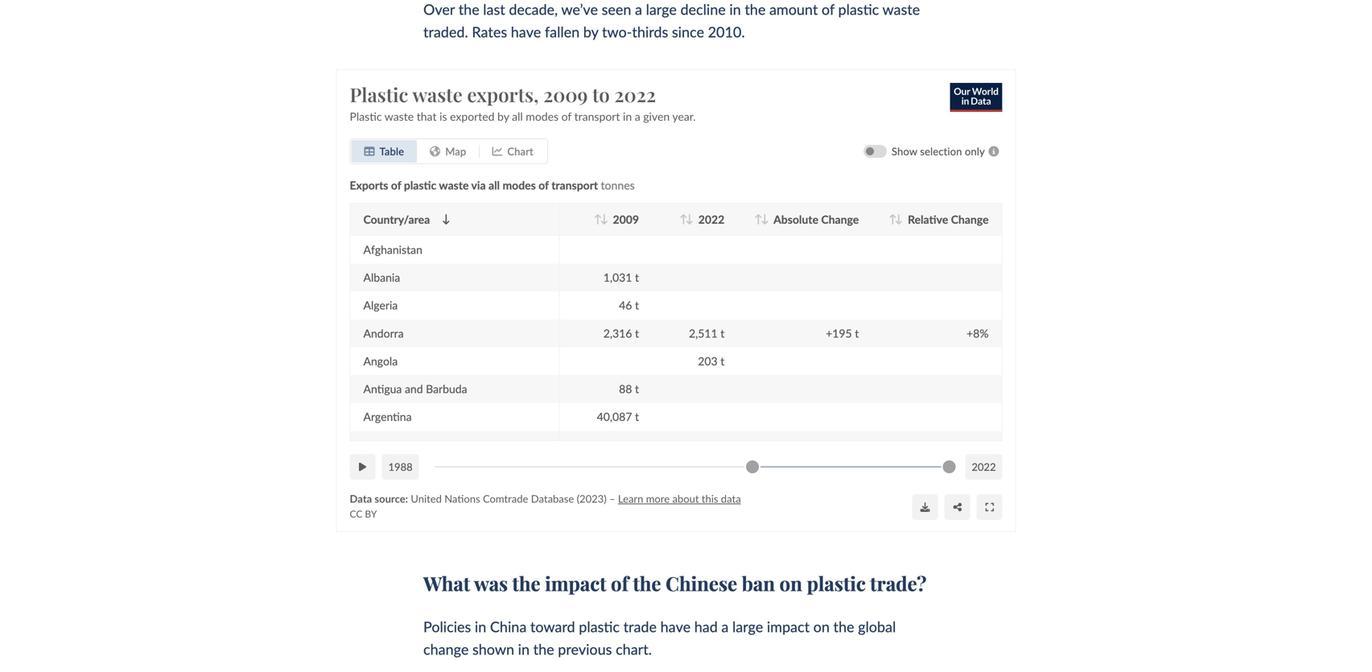 Task type: locate. For each thing, give the bounding box(es) containing it.
1 arrow down long image from the left
[[601, 214, 608, 225]]

plastic up table link
[[350, 81, 409, 107]]

2 vertical spatial a
[[722, 618, 729, 636]]

absolute change
[[774, 212, 859, 226]]

trade?
[[871, 571, 927, 596]]

2 arrow down long image from the left
[[686, 214, 694, 225]]

1 vertical spatial impact
[[767, 618, 810, 636]]

4 arrow up long image from the left
[[889, 214, 897, 225]]

0 vertical spatial 2022
[[615, 81, 656, 107]]

two-
[[602, 23, 632, 41]]

a right had on the bottom of the page
[[722, 618, 729, 636]]

global
[[859, 618, 896, 636]]

via
[[472, 178, 486, 192]]

0 vertical spatial large
[[646, 1, 677, 18]]

a inside "over the last decade, we've seen a large decline in the amount of plastic waste traded. rates have fallen by two-thirds since 2010."
[[635, 1, 643, 18]]

0 horizontal spatial all
[[489, 178, 500, 192]]

on
[[780, 571, 803, 596], [814, 618, 830, 636]]

fallen
[[545, 23, 580, 41]]

3 arrow up long image from the left
[[755, 214, 763, 225]]

waste inside "over the last decade, we've seen a large decline in the amount of plastic waste traded. rates have fallen by two-thirds since 2010."
[[883, 1, 921, 18]]

1 arrow up long image from the left
[[594, 214, 602, 225]]

1 change from the left
[[822, 212, 859, 226]]

on right ban
[[780, 571, 803, 596]]

0 vertical spatial 2009
[[544, 81, 588, 107]]

argentina
[[364, 410, 412, 424]]

arrow down long image left absolute
[[761, 214, 769, 225]]

transport down to
[[575, 109, 620, 123]]

0 horizontal spatial arrow down long image
[[601, 214, 608, 225]]

decline
[[681, 1, 726, 18]]

all down 'exports,'
[[512, 109, 523, 123]]

impact down ban
[[767, 618, 810, 636]]

0 vertical spatial impact
[[545, 571, 607, 596]]

0 vertical spatial all
[[512, 109, 523, 123]]

have left had on the bottom of the page
[[661, 618, 691, 636]]

this
[[702, 492, 719, 505]]

decade,
[[509, 1, 558, 18]]

0 horizontal spatial 2022
[[615, 81, 656, 107]]

0 horizontal spatial large
[[646, 1, 677, 18]]

0 horizontal spatial 2009
[[544, 81, 588, 107]]

46 t
[[619, 298, 639, 312]]

by down we've
[[584, 23, 599, 41]]

of inside the plastic waste exports, 2009 to 2022 plastic waste that is exported by all modes of transport in a given year.
[[562, 109, 572, 123]]

in left given
[[623, 109, 632, 123]]

1 horizontal spatial impact
[[767, 618, 810, 636]]

we've
[[562, 1, 598, 18]]

modes down chart
[[503, 178, 536, 192]]

exports,
[[467, 81, 539, 107]]

the
[[459, 1, 480, 18], [745, 1, 766, 18], [513, 571, 541, 596], [633, 571, 662, 596], [834, 618, 855, 636], [534, 640, 555, 658]]

change right relative
[[952, 212, 989, 226]]

absolute
[[774, 212, 819, 226]]

arrow down long image for absolute change
[[761, 214, 769, 225]]

2,316 t
[[604, 326, 639, 340]]

arrow down long image
[[601, 214, 608, 225], [686, 214, 694, 225]]

+195 t
[[826, 326, 859, 340]]

algeria
[[364, 298, 398, 312]]

large right had on the bottom of the page
[[733, 618, 764, 636]]

1 vertical spatial plastic
[[350, 109, 382, 123]]

database
[[531, 492, 574, 505]]

by down 'exports,'
[[498, 109, 509, 123]]

arrow down long image
[[443, 214, 450, 225], [761, 214, 769, 225], [896, 214, 904, 225]]

have
[[511, 23, 541, 41], [661, 618, 691, 636]]

a left given
[[635, 109, 641, 123]]

waste
[[883, 1, 921, 18], [413, 81, 463, 107], [385, 109, 414, 123], [439, 178, 469, 192]]

of
[[822, 1, 835, 18], [562, 109, 572, 123], [391, 178, 401, 192], [539, 178, 549, 192], [611, 571, 629, 596]]

1 horizontal spatial on
[[814, 618, 830, 636]]

by
[[584, 23, 599, 41], [498, 109, 509, 123]]

2 vertical spatial 2022
[[972, 460, 997, 473]]

in up 2010.
[[730, 1, 741, 18]]

a inside the policies in china toward plastic trade have had a large impact on the global change shown in the previous chart.
[[722, 618, 729, 636]]

large up thirds
[[646, 1, 677, 18]]

given
[[644, 109, 670, 123]]

transport left the tonnes
[[552, 178, 598, 192]]

1 horizontal spatial by
[[584, 23, 599, 41]]

chart link
[[479, 140, 547, 163]]

0 vertical spatial have
[[511, 23, 541, 41]]

since
[[672, 23, 705, 41]]

circle info image
[[986, 146, 1003, 157]]

2 change from the left
[[952, 212, 989, 226]]

1 horizontal spatial have
[[661, 618, 691, 636]]

arrow down long image left relative
[[896, 214, 904, 225]]

2009 inside the plastic waste exports, 2009 to 2022 plastic waste that is exported by all modes of transport in a given year.
[[544, 81, 588, 107]]

by inside the plastic waste exports, 2009 to 2022 plastic waste that is exported by all modes of transport in a given year.
[[498, 109, 509, 123]]

chinese
[[666, 571, 738, 596]]

data
[[350, 492, 372, 505]]

1 arrow down long image from the left
[[443, 214, 450, 225]]

in inside the plastic waste exports, 2009 to 2022 plastic waste that is exported by all modes of transport in a given year.
[[623, 109, 632, 123]]

0 vertical spatial by
[[584, 23, 599, 41]]

2 arrow down long image from the left
[[761, 214, 769, 225]]

change right absolute
[[822, 212, 859, 226]]

arrow down long image right country/area
[[443, 214, 450, 225]]

1 horizontal spatial change
[[952, 212, 989, 226]]

in inside "over the last decade, we've seen a large decline in the amount of plastic waste traded. rates have fallen by two-thirds since 2010."
[[730, 1, 741, 18]]

3 arrow down long image from the left
[[896, 214, 904, 225]]

arrow down long image for 2009
[[601, 214, 608, 225]]

large
[[646, 1, 677, 18], [733, 618, 764, 636]]

impact up the toward
[[545, 571, 607, 596]]

download image
[[921, 502, 931, 512]]

is
[[440, 109, 447, 123]]

2 horizontal spatial arrow down long image
[[896, 214, 904, 225]]

1 horizontal spatial arrow down long image
[[761, 214, 769, 225]]

the right was
[[513, 571, 541, 596]]

1 horizontal spatial arrow down long image
[[686, 214, 694, 225]]

1 horizontal spatial all
[[512, 109, 523, 123]]

andorra
[[364, 326, 404, 340]]

1 vertical spatial have
[[661, 618, 691, 636]]

exports of plastic waste via all modes of transport tonnes
[[350, 178, 635, 192]]

0 horizontal spatial by
[[498, 109, 509, 123]]

change for relative change
[[952, 212, 989, 226]]

0 vertical spatial plastic
[[350, 81, 409, 107]]

in
[[730, 1, 741, 18], [623, 109, 632, 123], [475, 618, 487, 636], [518, 640, 530, 658]]

modes up chart
[[526, 109, 559, 123]]

plastic
[[839, 1, 880, 18], [404, 178, 437, 192], [807, 571, 866, 596], [579, 618, 620, 636]]

plastic up previous
[[579, 618, 620, 636]]

plastic right amount on the top right of page
[[839, 1, 880, 18]]

a right 'seen'
[[635, 1, 643, 18]]

0 vertical spatial a
[[635, 1, 643, 18]]

plastic inside "over the last decade, we've seen a large decline in the amount of plastic waste traded. rates have fallen by two-thirds since 2010."
[[839, 1, 880, 18]]

1 horizontal spatial 2009
[[613, 212, 639, 226]]

all right via on the top of the page
[[489, 178, 500, 192]]

0 vertical spatial modes
[[526, 109, 559, 123]]

all
[[512, 109, 523, 123], [489, 178, 500, 192]]

on left global
[[814, 618, 830, 636]]

large inside the policies in china toward plastic trade have had a large impact on the global change shown in the previous chart.
[[733, 618, 764, 636]]

0 vertical spatial transport
[[575, 109, 620, 123]]

exports
[[350, 178, 389, 192]]

impact
[[545, 571, 607, 596], [767, 618, 810, 636]]

about
[[673, 492, 699, 505]]

previous
[[558, 640, 612, 658]]

on inside the policies in china toward plastic trade have had a large impact on the global change shown in the previous chart.
[[814, 618, 830, 636]]

1 vertical spatial on
[[814, 618, 830, 636]]

2022
[[615, 81, 656, 107], [699, 212, 725, 226], [972, 460, 997, 473]]

1 vertical spatial large
[[733, 618, 764, 636]]

2009 left to
[[544, 81, 588, 107]]

a
[[635, 1, 643, 18], [635, 109, 641, 123], [722, 618, 729, 636]]

0 horizontal spatial arrow down long image
[[443, 214, 450, 225]]

china
[[490, 618, 527, 636]]

plastic
[[350, 81, 409, 107], [350, 109, 382, 123]]

2 arrow up long image from the left
[[680, 214, 688, 225]]

barbuda
[[426, 382, 468, 396]]

arrow up long image
[[594, 214, 602, 225], [680, 214, 688, 225], [755, 214, 763, 225], [889, 214, 897, 225]]

1 vertical spatial 2009
[[613, 212, 639, 226]]

transport
[[575, 109, 620, 123], [552, 178, 598, 192]]

arrow up long image for 2022
[[680, 214, 688, 225]]

1 horizontal spatial large
[[733, 618, 764, 636]]

1 vertical spatial a
[[635, 109, 641, 123]]

share nodes image
[[954, 502, 962, 512]]

change
[[822, 212, 859, 226], [952, 212, 989, 226]]

plastic waste exports, 2009 to 2022 link
[[350, 81, 656, 107]]

1 vertical spatial all
[[489, 178, 500, 192]]

over
[[424, 1, 455, 18]]

1 vertical spatial by
[[498, 109, 509, 123]]

plastic up table icon
[[350, 109, 382, 123]]

2009 down the tonnes
[[613, 212, 639, 226]]

chart.
[[616, 640, 652, 658]]

modes
[[526, 109, 559, 123], [503, 178, 536, 192]]

88 t
[[619, 382, 639, 396]]

0 vertical spatial on
[[780, 571, 803, 596]]

0 horizontal spatial have
[[511, 23, 541, 41]]

have down decade, in the left top of the page
[[511, 23, 541, 41]]

1 vertical spatial 2022
[[699, 212, 725, 226]]

traded.
[[424, 23, 468, 41]]

plastic waste exports, 2009 to 2022 plastic waste that is exported by all modes of transport in a given year.
[[350, 81, 696, 123]]

203 t
[[698, 354, 725, 368]]

2 horizontal spatial 2022
[[972, 460, 997, 473]]

the up 2010.
[[745, 1, 766, 18]]

relative
[[908, 212, 949, 226]]

0 horizontal spatial change
[[822, 212, 859, 226]]



Task type: vqa. For each thing, say whether or not it's contained in the screenshot.
Download 'button'
no



Task type: describe. For each thing, give the bounding box(es) containing it.
impact inside the policies in china toward plastic trade have had a large impact on the global change shown in the previous chart.
[[767, 618, 810, 636]]

show
[[892, 145, 918, 158]]

large inside "over the last decade, we've seen a large decline in the amount of plastic waste traded. rates have fallen by two-thirds since 2010."
[[646, 1, 677, 18]]

have inside "over the last decade, we've seen a large decline in the amount of plastic waste traded. rates have fallen by two-thirds since 2010."
[[511, 23, 541, 41]]

year.
[[673, 109, 696, 123]]

arrow up long image for absolute change
[[755, 214, 763, 225]]

over the last decade, we've seen a large decline in the amount of plastic waste traded. rates have fallen by two-thirds since 2010.
[[424, 1, 921, 41]]

2022 inside the plastic waste exports, 2009 to 2022 plastic waste that is exported by all modes of transport in a given year.
[[615, 81, 656, 107]]

–
[[610, 492, 616, 505]]

earth americas image
[[430, 146, 441, 157]]

rates
[[472, 23, 507, 41]]

plastic inside the policies in china toward plastic trade have had a large impact on the global change shown in the previous chart.
[[579, 618, 620, 636]]

+8%
[[967, 326, 989, 340]]

(2023)
[[577, 492, 607, 505]]

seen
[[602, 1, 632, 18]]

1 vertical spatial modes
[[503, 178, 536, 192]]

to
[[593, 81, 610, 107]]

and
[[405, 382, 423, 396]]

table
[[380, 145, 404, 158]]

united
[[411, 492, 442, 505]]

angola
[[364, 354, 398, 368]]

toward
[[531, 618, 575, 636]]

afghanistan
[[364, 243, 423, 256]]

all inside the plastic waste exports, 2009 to 2022 plastic waste that is exported by all modes of transport in a given year.
[[512, 109, 523, 123]]

cc by link
[[350, 508, 377, 520]]

albania
[[364, 271, 400, 284]]

had
[[695, 618, 718, 636]]

in down the china
[[518, 640, 530, 658]]

policies in china toward plastic trade have had a large impact on the global change shown in the previous chart.
[[424, 618, 896, 658]]

have inside the policies in china toward plastic trade have had a large impact on the global change shown in the previous chart.
[[661, 618, 691, 636]]

ban
[[742, 571, 775, 596]]

play image
[[359, 462, 366, 472]]

the up trade
[[633, 571, 662, 596]]

data
[[721, 492, 741, 505]]

show selection only
[[892, 145, 986, 158]]

change
[[424, 640, 469, 658]]

what
[[424, 571, 470, 596]]

0 horizontal spatial on
[[780, 571, 803, 596]]

exported
[[450, 109, 495, 123]]

cc
[[350, 508, 363, 520]]

transport inside the plastic waste exports, 2009 to 2022 plastic waste that is exported by all modes of transport in a given year.
[[575, 109, 620, 123]]

a inside the plastic waste exports, 2009 to 2022 plastic waste that is exported by all modes of transport in a given year.
[[635, 109, 641, 123]]

expand image
[[986, 502, 994, 512]]

source:
[[375, 492, 408, 505]]

by inside "over the last decade, we've seen a large decline in the amount of plastic waste traded. rates have fallen by two-thirds since 2010."
[[584, 23, 599, 41]]

1 plastic from the top
[[350, 81, 409, 107]]

table link
[[352, 140, 417, 163]]

arrow up long image for relative change
[[889, 214, 897, 225]]

only
[[966, 145, 986, 158]]

1 horizontal spatial 2022
[[699, 212, 725, 226]]

shown
[[473, 640, 515, 658]]

that
[[417, 109, 437, 123]]

armenia
[[364, 438, 405, 452]]

tonnes
[[601, 178, 635, 192]]

was
[[474, 571, 508, 596]]

1,031 t
[[604, 271, 639, 284]]

the left global
[[834, 618, 855, 636]]

in up shown
[[475, 618, 487, 636]]

chart line image
[[492, 146, 503, 157]]

plastic up global
[[807, 571, 866, 596]]

relative change
[[908, 212, 989, 226]]

learn more about this data link
[[618, 492, 741, 505]]

map link
[[417, 140, 479, 163]]

modes inside the plastic waste exports, 2009 to 2022 plastic waste that is exported by all modes of transport in a given year.
[[526, 109, 559, 123]]

trade
[[624, 618, 657, 636]]

arrow down long image for relative change
[[896, 214, 904, 225]]

amount
[[770, 1, 818, 18]]

arrow down long image for 2022
[[686, 214, 694, 225]]

antigua and barbuda
[[364, 382, 468, 396]]

arrow up long image for 2009
[[594, 214, 602, 225]]

0 horizontal spatial impact
[[545, 571, 607, 596]]

comtrade
[[483, 492, 529, 505]]

1988
[[389, 460, 413, 473]]

2010.
[[708, 23, 745, 41]]

country/area
[[364, 212, 430, 226]]

nations
[[445, 492, 480, 505]]

1 vertical spatial transport
[[552, 178, 598, 192]]

data source: united nations comtrade database (2023) – learn more about this data cc by
[[350, 492, 741, 520]]

the down the toward
[[534, 640, 555, 658]]

plastic down earth americas 'image'
[[404, 178, 437, 192]]

thirds
[[632, 23, 669, 41]]

change for absolute change
[[822, 212, 859, 226]]

2,511 t
[[689, 326, 725, 340]]

40,087 t
[[597, 410, 639, 424]]

learn
[[618, 492, 644, 505]]

selection
[[921, 145, 963, 158]]

of inside "over the last decade, we've seen a large decline in the amount of plastic waste traded. rates have fallen by two-thirds since 2010."
[[822, 1, 835, 18]]

more
[[646, 492, 670, 505]]

the left 'last'
[[459, 1, 480, 18]]

0 t
[[712, 438, 725, 452]]

2 plastic from the top
[[350, 109, 382, 123]]

last
[[483, 1, 506, 18]]

chart
[[508, 145, 534, 158]]

map
[[445, 145, 467, 158]]

policies
[[424, 618, 471, 636]]

what was the impact of the chinese ban on plastic trade?
[[424, 571, 927, 596]]

antigua
[[364, 382, 402, 396]]

by
[[365, 508, 377, 520]]

table image
[[364, 146, 375, 157]]



